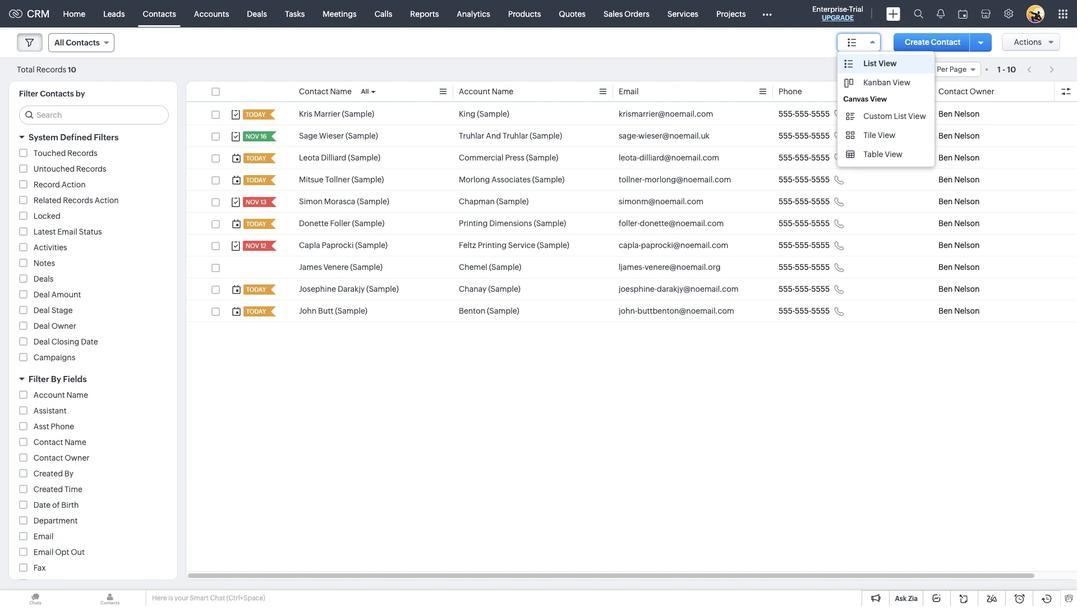 Task type: describe. For each thing, give the bounding box(es) containing it.
signals image
[[937, 9, 945, 19]]

opt
[[55, 548, 69, 557]]

0 vertical spatial account
[[459, 87, 490, 96]]

simon
[[299, 197, 323, 206]]

orders
[[625, 9, 650, 18]]

(sample) down darakjy
[[335, 306, 368, 315]]

2 truhlar from the left
[[503, 131, 528, 140]]

555-555-5555 for wieser@noemail.uk
[[779, 131, 830, 140]]

capla
[[299, 241, 320, 250]]

untouched
[[34, 164, 75, 173]]

ben nelson for donette@noemail.com
[[939, 219, 980, 228]]

1 555-555-5555 from the top
[[779, 109, 830, 118]]

quotes link
[[550, 0, 595, 27]]

create menu element
[[880, 0, 908, 27]]

deal for deal owner
[[34, 322, 50, 331]]

(sample) right service
[[537, 241, 570, 250]]

10 records per page
[[899, 65, 967, 74]]

records for 10
[[908, 65, 936, 74]]

touched
[[34, 149, 66, 158]]

donette foller (sample)
[[299, 219, 385, 228]]

joesphine-
[[619, 285, 657, 294]]

calls
[[375, 9, 392, 18]]

ljames-venere@noemail.org
[[619, 263, 721, 272]]

10 for total records 10
[[68, 65, 76, 74]]

view for list view
[[879, 59, 897, 68]]

nov 12
[[246, 242, 266, 249]]

smart
[[190, 594, 209, 602]]

notes
[[34, 259, 55, 268]]

contact inside button
[[931, 38, 961, 47]]

contacts image
[[75, 590, 145, 606]]

(sample) right foller
[[352, 219, 385, 228]]

capla paprocki (sample) link
[[299, 240, 388, 251]]

0 horizontal spatial deals
[[34, 274, 54, 283]]

ben for dilliard@noemail.com
[[939, 153, 953, 162]]

name up the kris marrier (sample)
[[330, 87, 352, 96]]

filter by fields
[[29, 374, 87, 384]]

meetings
[[323, 9, 357, 18]]

list inside list view option
[[864, 59, 877, 68]]

tollner
[[325, 175, 350, 184]]

assistant
[[34, 406, 67, 415]]

nelson for paprocki@noemail.com
[[955, 241, 980, 250]]

today for mitsue tollner (sample)
[[246, 177, 266, 184]]

(sample) right morasca
[[357, 197, 390, 206]]

created time
[[34, 485, 82, 494]]

campaigns
[[34, 353, 75, 362]]

555-555-5555 for venere@noemail.org
[[779, 263, 830, 272]]

-
[[1003, 65, 1006, 74]]

0 vertical spatial owner
[[970, 87, 995, 96]]

canvas
[[844, 95, 869, 103]]

per
[[937, 65, 949, 74]]

1 vertical spatial action
[[95, 196, 119, 205]]

records for total
[[36, 65, 66, 74]]

activities
[[34, 243, 67, 252]]

system
[[29, 132, 58, 142]]

All Contacts field
[[48, 33, 114, 52]]

0 vertical spatial contacts
[[143, 9, 176, 18]]

table view option
[[838, 145, 935, 164]]

krismarrier@noemail.com link
[[619, 108, 714, 120]]

printing dimensions (sample) link
[[459, 218, 566, 229]]

john-buttbenton@noemail.com
[[619, 306, 735, 315]]

foller-
[[619, 219, 640, 228]]

(sample) right 'associates'
[[533, 175, 565, 184]]

today for donette foller (sample)
[[246, 221, 266, 227]]

by for created
[[64, 469, 74, 478]]

sage-
[[619, 131, 639, 140]]

nelson for venere@noemail.org
[[955, 263, 980, 272]]

today link for john
[[244, 306, 267, 317]]

size image for table view
[[846, 149, 855, 159]]

paprocki
[[322, 241, 354, 250]]

josephine darakjy (sample)
[[299, 285, 399, 294]]

all contacts
[[54, 38, 100, 47]]

today link for leota
[[244, 153, 267, 163]]

custom list view
[[864, 112, 927, 121]]

sales orders
[[604, 9, 650, 18]]

krismarrier@noemail.com
[[619, 109, 714, 118]]

1 vertical spatial date
[[34, 501, 51, 510]]

contact down page
[[939, 87, 969, 96]]

nov for sage
[[246, 133, 259, 140]]

filter for filter by fields
[[29, 374, 49, 384]]

services
[[668, 9, 699, 18]]

chats image
[[0, 590, 71, 606]]

is
[[168, 594, 173, 602]]

tile view
[[864, 131, 896, 140]]

ben nelson for darakjy@noemail.com
[[939, 285, 980, 294]]

list view
[[864, 59, 897, 68]]

ben for donette@noemail.com
[[939, 219, 953, 228]]

sage-wieser@noemail.uk link
[[619, 130, 710, 141]]

0 horizontal spatial account name
[[34, 391, 88, 400]]

555-555-5555 for darakjy@noemail.com
[[779, 285, 830, 294]]

actions
[[1014, 38, 1042, 47]]

analytics
[[457, 9, 490, 18]]

ask
[[895, 595, 907, 603]]

5555 for dilliard@noemail.com
[[812, 153, 830, 162]]

(sample) right darakjy
[[367, 285, 399, 294]]

5555 for buttbenton@noemail.com
[[812, 306, 830, 315]]

status
[[79, 227, 102, 236]]

1 ben nelson from the top
[[939, 109, 980, 118]]

leads
[[103, 9, 125, 18]]

simonm@noemail.com
[[619, 197, 704, 206]]

(sample) right dilliard
[[348, 153, 381, 162]]

simonm@noemail.com link
[[619, 196, 704, 207]]

size image for tile view
[[846, 130, 855, 140]]

record action
[[34, 180, 86, 189]]

john-buttbenton@noemail.com link
[[619, 305, 735, 317]]

0 vertical spatial phone
[[779, 87, 802, 96]]

capla-paprocki@noemail.com
[[619, 241, 729, 250]]

products
[[508, 9, 541, 18]]

department
[[34, 516, 78, 525]]

search element
[[908, 0, 931, 28]]

10 Records Per Page field
[[892, 62, 982, 77]]

1 vertical spatial contact name
[[34, 438, 86, 447]]

records for related
[[63, 196, 93, 205]]

closing
[[51, 337, 79, 346]]

1 - 10
[[998, 65, 1017, 74]]

5 ben nelson from the top
[[939, 197, 980, 206]]

king
[[459, 109, 476, 118]]

ben for darakjy@noemail.com
[[939, 285, 953, 294]]

name down 'asst phone'
[[65, 438, 86, 447]]

ben nelson for wieser@noemail.uk
[[939, 131, 980, 140]]

truhlar and truhlar (sample)
[[459, 131, 562, 140]]

printing inside printing dimensions (sample) link
[[459, 219, 488, 228]]

all for all
[[361, 88, 369, 95]]

nelson for dilliard@noemail.com
[[955, 153, 980, 162]]

josephine darakjy (sample) link
[[299, 283, 399, 295]]

ben for morlong@noemail.com
[[939, 175, 953, 184]]

home
[[63, 9, 85, 18]]

kris marrier (sample) link
[[299, 108, 374, 120]]

5 nelson from the top
[[955, 197, 980, 206]]

accounts
[[194, 9, 229, 18]]

1 horizontal spatial contact owner
[[939, 87, 995, 96]]

morasca
[[324, 197, 355, 206]]

(sample) up service
[[534, 219, 566, 228]]

555-555-5555 for morlong@noemail.com
[[779, 175, 830, 184]]

james venere (sample) link
[[299, 262, 383, 273]]

ljames-venere@noemail.org link
[[619, 262, 721, 273]]

here
[[152, 594, 167, 602]]

1 5555 from the top
[[812, 109, 830, 118]]

0 vertical spatial account name
[[459, 87, 514, 96]]

5555 for wieser@noemail.uk
[[812, 131, 830, 140]]

commercial press (sample) link
[[459, 152, 559, 163]]

press
[[505, 153, 525, 162]]

deal stage
[[34, 306, 73, 315]]

5555 for paprocki@noemail.com
[[812, 241, 830, 250]]

0 horizontal spatial phone
[[51, 422, 74, 431]]

mitsue tollner (sample)
[[299, 175, 384, 184]]

row group containing kris marrier (sample)
[[186, 103, 1078, 322]]

tollner-
[[619, 175, 645, 184]]

paprocki@noemail.com
[[641, 241, 729, 250]]

donette foller (sample) link
[[299, 218, 385, 229]]

today for leota dilliard (sample)
[[246, 155, 266, 162]]

contact up created by
[[34, 454, 63, 462]]

(sample) inside "link"
[[487, 306, 520, 315]]

1 horizontal spatial date
[[81, 337, 98, 346]]

name up king (sample) link
[[492, 87, 514, 96]]

sales
[[604, 9, 623, 18]]

12
[[261, 242, 266, 249]]

canvas view
[[844, 95, 887, 103]]

Other Modules field
[[755, 5, 779, 23]]

today link for donette
[[244, 219, 267, 229]]

of
[[52, 501, 60, 510]]

1 truhlar from the left
[[459, 131, 485, 140]]

13
[[261, 199, 267, 205]]

(sample) right wieser at the left top
[[346, 131, 378, 140]]

(sample) down chemel (sample)
[[488, 285, 521, 294]]

1 vertical spatial account
[[34, 391, 65, 400]]



Task type: vqa. For each thing, say whether or not it's contained in the screenshot.


Task type: locate. For each thing, give the bounding box(es) containing it.
truhlar up press
[[503, 131, 528, 140]]

today up nov 13
[[246, 177, 266, 184]]

printing up chemel (sample)
[[478, 241, 507, 250]]

10 ben from the top
[[939, 306, 953, 315]]

search image
[[914, 9, 924, 19]]

contacts for all contacts
[[66, 38, 100, 47]]

0 vertical spatial deals
[[247, 9, 267, 18]]

nelson for morlong@noemail.com
[[955, 175, 980, 184]]

james
[[299, 263, 322, 272]]

1 vertical spatial all
[[361, 88, 369, 95]]

size image inside list view option
[[845, 59, 854, 69]]

1 vertical spatial contacts
[[66, 38, 100, 47]]

size image left table
[[846, 149, 855, 159]]

josephine
[[299, 285, 336, 294]]

contact down 'asst phone'
[[34, 438, 63, 447]]

donette@noemail.com
[[640, 219, 724, 228]]

contact owner down page
[[939, 87, 995, 96]]

ben for venere@noemail.org
[[939, 263, 953, 272]]

darakjy@noemail.com
[[657, 285, 739, 294]]

ben for wieser@noemail.uk
[[939, 131, 953, 140]]

truhlar left and
[[459, 131, 485, 140]]

all up the kris marrier (sample)
[[361, 88, 369, 95]]

9 555-555-5555 from the top
[[779, 285, 830, 294]]

8 5555 from the top
[[812, 263, 830, 272]]

name right first
[[51, 579, 73, 588]]

3 deal from the top
[[34, 322, 50, 331]]

buttbenton@noemail.com
[[638, 306, 735, 315]]

view for kanban view
[[893, 78, 911, 87]]

555-555-5555 for dilliard@noemail.com
[[779, 153, 830, 162]]

nelson for wieser@noemail.uk
[[955, 131, 980, 140]]

name
[[330, 87, 352, 96], [492, 87, 514, 96], [67, 391, 88, 400], [65, 438, 86, 447], [51, 579, 73, 588]]

1 vertical spatial account name
[[34, 391, 88, 400]]

create contact
[[905, 38, 961, 47]]

deal for deal stage
[[34, 306, 50, 315]]

dilliard
[[321, 153, 347, 162]]

capla-
[[619, 241, 641, 250]]

today link for mitsue
[[244, 175, 267, 185]]

5555 for darakjy@noemail.com
[[812, 285, 830, 294]]

records
[[36, 65, 66, 74], [908, 65, 936, 74], [67, 149, 97, 158], [76, 164, 106, 173], [63, 196, 93, 205]]

(sample) down chanay (sample)
[[487, 306, 520, 315]]

view right table
[[885, 150, 903, 159]]

filter down campaigns
[[29, 374, 49, 384]]

ben nelson for morlong@noemail.com
[[939, 175, 980, 184]]

stage
[[51, 306, 73, 315]]

by inside dropdown button
[[51, 374, 61, 384]]

size image down canvas
[[846, 111, 855, 121]]

7 555-555-5555 from the top
[[779, 241, 830, 250]]

2 deal from the top
[[34, 306, 50, 315]]

4 ben from the top
[[939, 175, 953, 184]]

deal for deal closing date
[[34, 337, 50, 346]]

size image for kanban view
[[845, 78, 854, 88]]

contact
[[931, 38, 961, 47], [299, 87, 329, 96], [939, 87, 969, 96], [34, 438, 63, 447], [34, 454, 63, 462]]

5 5555 from the top
[[812, 197, 830, 206]]

butt
[[318, 306, 334, 315]]

0 vertical spatial by
[[51, 374, 61, 384]]

filter inside dropdown button
[[29, 374, 49, 384]]

5555 for donette@noemail.com
[[812, 219, 830, 228]]

0 vertical spatial date
[[81, 337, 98, 346]]

today link down the 'nov 12' link
[[244, 285, 267, 295]]

555-555-5555 for buttbenton@noemail.com
[[779, 306, 830, 315]]

system defined filters
[[29, 132, 119, 142]]

6 5555 from the top
[[812, 219, 830, 228]]

None field
[[837, 33, 881, 52]]

today link down nov 16 link
[[244, 153, 267, 163]]

0 vertical spatial all
[[54, 38, 64, 47]]

0 horizontal spatial truhlar
[[459, 131, 485, 140]]

kanban view option
[[838, 74, 935, 93]]

filter contacts by
[[19, 89, 85, 98]]

filter down the total
[[19, 89, 38, 98]]

4 555-555-5555 from the top
[[779, 175, 830, 184]]

size image for custom list view
[[846, 111, 855, 121]]

action up status
[[95, 196, 119, 205]]

commercial press (sample)
[[459, 153, 559, 162]]

1 vertical spatial filter
[[29, 374, 49, 384]]

calendar image
[[959, 9, 968, 18]]

9 nelson from the top
[[955, 285, 980, 294]]

size image left 'list view'
[[845, 59, 854, 69]]

7 nelson from the top
[[955, 241, 980, 250]]

latest email status
[[34, 227, 102, 236]]

(sample) up sage wieser (sample)
[[342, 109, 374, 118]]

0 horizontal spatial by
[[51, 374, 61, 384]]

1 vertical spatial nov
[[246, 199, 259, 205]]

records down defined
[[67, 149, 97, 158]]

1 horizontal spatial truhlar
[[503, 131, 528, 140]]

2 created from the top
[[34, 485, 63, 494]]

deal up campaigns
[[34, 337, 50, 346]]

upgrade
[[822, 14, 854, 22]]

ben nelson for dilliard@noemail.com
[[939, 153, 980, 162]]

nov left 13
[[246, 199, 259, 205]]

contacts left by
[[40, 89, 74, 98]]

size image
[[848, 38, 857, 48], [845, 59, 854, 69], [846, 111, 855, 121], [846, 130, 855, 140]]

deal owner
[[34, 322, 76, 331]]

view up the kanban view at the right top of the page
[[879, 59, 897, 68]]

(sample) inside 'link'
[[350, 263, 383, 272]]

records up filter contacts by
[[36, 65, 66, 74]]

today down 'nov 12'
[[246, 286, 266, 293]]

projects link
[[708, 0, 755, 27]]

0 horizontal spatial contact name
[[34, 438, 86, 447]]

3 ben nelson from the top
[[939, 153, 980, 162]]

deal closing date
[[34, 337, 98, 346]]

3 nov from the top
[[246, 242, 259, 249]]

4 nelson from the top
[[955, 175, 980, 184]]

create menu image
[[887, 7, 901, 20]]

3 nelson from the top
[[955, 153, 980, 162]]

records for touched
[[67, 149, 97, 158]]

today link down nov 13 "link"
[[244, 219, 267, 229]]

simon morasca (sample)
[[299, 197, 390, 206]]

contacts for filter contacts by
[[40, 89, 74, 98]]

1 deal from the top
[[34, 290, 50, 299]]

7 5555 from the top
[[812, 241, 830, 250]]

(sample) right tollner
[[352, 175, 384, 184]]

0 horizontal spatial list
[[864, 59, 877, 68]]

view inside list view option
[[879, 59, 897, 68]]

1 nov from the top
[[246, 133, 259, 140]]

(sample) right paprocki
[[355, 241, 388, 250]]

10 inside total records 10
[[68, 65, 76, 74]]

sales orders link
[[595, 0, 659, 27]]

1 horizontal spatial action
[[95, 196, 119, 205]]

kanban
[[864, 78, 892, 87]]

asst phone
[[34, 422, 74, 431]]

0 horizontal spatial contact owner
[[34, 454, 90, 462]]

1 horizontal spatial list
[[894, 112, 907, 121]]

reports
[[410, 9, 439, 18]]

page
[[950, 65, 967, 74]]

today up nov 16 link
[[246, 111, 266, 118]]

8 ben nelson from the top
[[939, 263, 980, 272]]

out
[[71, 548, 85, 557]]

created
[[34, 469, 63, 478], [34, 485, 63, 494]]

10 up the kanban view at the right top of the page
[[899, 65, 907, 74]]

view inside kanban view option
[[893, 78, 911, 87]]

1 vertical spatial list
[[894, 112, 907, 121]]

5 555-555-5555 from the top
[[779, 197, 830, 206]]

1 horizontal spatial account name
[[459, 87, 514, 96]]

contacts link
[[134, 0, 185, 27]]

contacts down home
[[66, 38, 100, 47]]

deal down deal stage
[[34, 322, 50, 331]]

ben for buttbenton@noemail.com
[[939, 306, 953, 315]]

profile element
[[1020, 0, 1052, 27]]

1 horizontal spatial all
[[361, 88, 369, 95]]

contact name down 'asst phone'
[[34, 438, 86, 447]]

8 ben from the top
[[939, 263, 953, 272]]

0 vertical spatial contact name
[[299, 87, 352, 96]]

size image inside kanban view option
[[845, 78, 854, 88]]

today for josephine darakjy (sample)
[[246, 286, 266, 293]]

sage wieser (sample) link
[[299, 130, 378, 141]]

Search text field
[[20, 106, 168, 124]]

total
[[17, 65, 35, 74]]

action
[[62, 180, 86, 189], [95, 196, 119, 205]]

view down kanban
[[870, 95, 887, 103]]

1 horizontal spatial 10
[[899, 65, 907, 74]]

chat
[[210, 594, 225, 602]]

1 vertical spatial contact owner
[[34, 454, 90, 462]]

list view option
[[838, 54, 935, 74]]

simon morasca (sample) link
[[299, 196, 390, 207]]

0 vertical spatial created
[[34, 469, 63, 478]]

deal left stage
[[34, 306, 50, 315]]

2 nelson from the top
[[955, 131, 980, 140]]

records down record action on the top of the page
[[63, 196, 93, 205]]

nov for simon
[[246, 199, 259, 205]]

1 horizontal spatial by
[[64, 469, 74, 478]]

darakjy
[[338, 285, 365, 294]]

associates
[[492, 175, 531, 184]]

list inside custom list view option
[[894, 112, 907, 121]]

king (sample)
[[459, 109, 510, 118]]

nov left 12
[[246, 242, 259, 249]]

1 created from the top
[[34, 469, 63, 478]]

9 ben nelson from the top
[[939, 285, 980, 294]]

mitsue
[[299, 175, 324, 184]]

today down nov 13
[[246, 221, 266, 227]]

chemel (sample)
[[459, 263, 522, 272]]

today link left john at the left
[[244, 306, 267, 317]]

john-
[[619, 306, 638, 315]]

10 right -
[[1008, 65, 1017, 74]]

deal for deal amount
[[34, 290, 50, 299]]

6 555-555-5555 from the top
[[779, 219, 830, 228]]

by up time
[[64, 469, 74, 478]]

deal
[[34, 290, 50, 299], [34, 306, 50, 315], [34, 322, 50, 331], [34, 337, 50, 346]]

6 ben nelson from the top
[[939, 219, 980, 228]]

amount
[[51, 290, 81, 299]]

10 inside the 10 records per page field
[[899, 65, 907, 74]]

4 ben nelson from the top
[[939, 175, 980, 184]]

enterprise-trial upgrade
[[813, 5, 864, 22]]

(sample) right press
[[526, 153, 559, 162]]

0 horizontal spatial action
[[62, 180, 86, 189]]

account
[[459, 87, 490, 96], [34, 391, 65, 400]]

analytics link
[[448, 0, 499, 27]]

date right closing
[[81, 337, 98, 346]]

(sample) up darakjy
[[350, 263, 383, 272]]

4 deal from the top
[[34, 337, 50, 346]]

today link up nov 13 "link"
[[244, 175, 267, 185]]

1 horizontal spatial phone
[[779, 87, 802, 96]]

related
[[34, 196, 61, 205]]

records inside field
[[908, 65, 936, 74]]

0 vertical spatial contact owner
[[939, 87, 995, 96]]

contacts right 'leads'
[[143, 9, 176, 18]]

nov 13 link
[[243, 197, 268, 207]]

list right custom
[[894, 112, 907, 121]]

contact name up marrier
[[299, 87, 352, 96]]

today link for kris
[[243, 109, 267, 120]]

profile image
[[1027, 5, 1045, 23]]

nov for capla
[[246, 242, 259, 249]]

555-555-5555 for donette@noemail.com
[[779, 219, 830, 228]]

1 vertical spatial printing
[[478, 241, 507, 250]]

today link up nov 16 link
[[243, 109, 267, 120]]

feltz printing service (sample) link
[[459, 240, 570, 251]]

created up created time
[[34, 469, 63, 478]]

nov 12 link
[[243, 241, 268, 251]]

3 5555 from the top
[[812, 153, 830, 162]]

fax
[[34, 564, 46, 572]]

3 555-555-5555 from the top
[[779, 153, 830, 162]]

list box containing list view
[[838, 52, 935, 167]]

today link
[[243, 109, 267, 120], [244, 153, 267, 163], [244, 175, 267, 185], [244, 219, 267, 229], [244, 285, 267, 295], [244, 306, 267, 317]]

printing inside feltz printing service (sample) link
[[478, 241, 507, 250]]

nov inside "link"
[[246, 199, 259, 205]]

tasks link
[[276, 0, 314, 27]]

filter
[[19, 89, 38, 98], [29, 374, 49, 384]]

signals element
[[931, 0, 952, 28]]

1 vertical spatial phone
[[51, 422, 74, 431]]

0 vertical spatial action
[[62, 180, 86, 189]]

5555 for morlong@noemail.com
[[812, 175, 830, 184]]

ben nelson for venere@noemail.org
[[939, 263, 980, 272]]

today link for josephine
[[244, 285, 267, 295]]

feltz printing service (sample)
[[459, 241, 570, 250]]

size image inside custom list view option
[[846, 111, 855, 121]]

chapman (sample) link
[[459, 196, 529, 207]]

10 nelson from the top
[[955, 306, 980, 315]]

date left of
[[34, 501, 51, 510]]

deals down notes
[[34, 274, 54, 283]]

today for kris marrier (sample)
[[246, 111, 266, 118]]

created by
[[34, 469, 74, 478]]

2 vertical spatial owner
[[65, 454, 90, 462]]

0 horizontal spatial account
[[34, 391, 65, 400]]

created for created by
[[34, 469, 63, 478]]

1 horizontal spatial contact name
[[299, 87, 352, 96]]

view down list view option
[[893, 78, 911, 87]]

10
[[1008, 65, 1017, 74], [899, 65, 907, 74], [68, 65, 76, 74]]

555-555-5555 for paprocki@noemail.com
[[779, 241, 830, 250]]

printing down the chapman
[[459, 219, 488, 228]]

tile view option
[[838, 126, 935, 145]]

2 nov from the top
[[246, 199, 259, 205]]

9 5555 from the top
[[812, 285, 830, 294]]

action up related records action
[[62, 180, 86, 189]]

1 vertical spatial created
[[34, 485, 63, 494]]

today down the nov 16 in the top of the page
[[246, 155, 266, 162]]

size image inside "table view" 'option'
[[846, 149, 855, 159]]

0 vertical spatial filter
[[19, 89, 38, 98]]

kanban view
[[864, 78, 911, 87]]

record
[[34, 180, 60, 189]]

ben nelson for paprocki@noemail.com
[[939, 241, 980, 250]]

10 5555 from the top
[[812, 306, 830, 315]]

deal up deal stage
[[34, 290, 50, 299]]

1 horizontal spatial deals
[[247, 9, 267, 18]]

by left fields
[[51, 374, 61, 384]]

contact name
[[299, 87, 352, 96], [34, 438, 86, 447]]

(sample) up printing dimensions (sample)
[[497, 197, 529, 206]]

list box
[[838, 52, 935, 167]]

0 vertical spatial nov
[[246, 133, 259, 140]]

size image left "tile"
[[846, 130, 855, 140]]

chapman (sample)
[[459, 197, 529, 206]]

size image inside the 'tile view' option
[[846, 130, 855, 140]]

5555 for venere@noemail.org
[[812, 263, 830, 272]]

ben nelson for buttbenton@noemail.com
[[939, 306, 980, 315]]

10 ben nelson from the top
[[939, 306, 980, 315]]

today for john butt (sample)
[[246, 308, 266, 315]]

nelson for darakjy@noemail.com
[[955, 285, 980, 294]]

ben for paprocki@noemail.com
[[939, 241, 953, 250]]

and
[[486, 131, 501, 140]]

6 nelson from the top
[[955, 219, 980, 228]]

account up king
[[459, 87, 490, 96]]

deals
[[247, 9, 267, 18], [34, 274, 54, 283]]

email right latest
[[57, 227, 77, 236]]

kris
[[299, 109, 313, 118]]

8 555-555-5555 from the top
[[779, 263, 830, 272]]

nov 13
[[246, 199, 267, 205]]

foller-donette@noemail.com link
[[619, 218, 724, 229]]

email up krismarrier@noemail.com
[[619, 87, 639, 96]]

venere@noemail.org
[[645, 263, 721, 272]]

(sample) down feltz printing service (sample)
[[489, 263, 522, 272]]

2 ben from the top
[[939, 131, 953, 140]]

0 horizontal spatial date
[[34, 501, 51, 510]]

0 vertical spatial size image
[[845, 78, 854, 88]]

row group
[[186, 103, 1078, 322]]

0 vertical spatial list
[[864, 59, 877, 68]]

view for table view
[[885, 150, 903, 159]]

3 ben from the top
[[939, 153, 953, 162]]

account name down filter by fields
[[34, 391, 88, 400]]

4 5555 from the top
[[812, 175, 830, 184]]

1 vertical spatial by
[[64, 469, 74, 478]]

capla-paprocki@noemail.com link
[[619, 240, 729, 251]]

1 vertical spatial deals
[[34, 274, 54, 283]]

today left john at the left
[[246, 308, 266, 315]]

0 vertical spatial printing
[[459, 219, 488, 228]]

donette
[[299, 219, 329, 228]]

7 ben from the top
[[939, 241, 953, 250]]

1 horizontal spatial account
[[459, 87, 490, 96]]

555-555-5555
[[779, 109, 830, 118], [779, 131, 830, 140], [779, 153, 830, 162], [779, 175, 830, 184], [779, 197, 830, 206], [779, 219, 830, 228], [779, 241, 830, 250], [779, 263, 830, 272], [779, 285, 830, 294], [779, 306, 830, 315]]

nov 16 link
[[243, 131, 268, 141]]

contact up per
[[931, 38, 961, 47]]

1 vertical spatial size image
[[846, 149, 855, 159]]

zia
[[909, 595, 918, 603]]

records left per
[[908, 65, 936, 74]]

navigation
[[1022, 61, 1061, 77]]

john butt (sample) link
[[299, 305, 368, 317]]

0 horizontal spatial 10
[[68, 65, 76, 74]]

list up kanban
[[864, 59, 877, 68]]

by for filter
[[51, 374, 61, 384]]

custom list view option
[[838, 107, 935, 126]]

account up assistant
[[34, 391, 65, 400]]

5 ben from the top
[[939, 197, 953, 206]]

size image up canvas
[[845, 78, 854, 88]]

view right "tile"
[[878, 131, 896, 140]]

email down department
[[34, 532, 54, 541]]

2 555-555-5555 from the top
[[779, 131, 830, 140]]

email up fax in the left bottom of the page
[[34, 548, 54, 557]]

records for untouched
[[76, 164, 106, 173]]

here is your smart chat (ctrl+space)
[[152, 594, 265, 602]]

1 nelson from the top
[[955, 109, 980, 118]]

deals left tasks
[[247, 9, 267, 18]]

6 ben from the top
[[939, 219, 953, 228]]

view for tile view
[[878, 131, 896, 140]]

2 horizontal spatial 10
[[1008, 65, 1017, 74]]

tollner-morlong@noemail.com
[[619, 175, 732, 184]]

records down touched records
[[76, 164, 106, 173]]

account name up king (sample) link
[[459, 87, 514, 96]]

all inside field
[[54, 38, 64, 47]]

2 vertical spatial nov
[[246, 242, 259, 249]]

size image down upgrade
[[848, 38, 857, 48]]

view inside "table view" 'option'
[[885, 150, 903, 159]]

size image for list view
[[845, 59, 854, 69]]

contacts inside field
[[66, 38, 100, 47]]

1 vertical spatial owner
[[51, 322, 76, 331]]

7 ben nelson from the top
[[939, 241, 980, 250]]

nelson for donette@noemail.com
[[955, 219, 980, 228]]

(sample) up and
[[477, 109, 510, 118]]

contact up kris on the top of the page
[[299, 87, 329, 96]]

2 5555 from the top
[[812, 131, 830, 140]]

view for canvas view
[[870, 95, 887, 103]]

2 ben nelson from the top
[[939, 131, 980, 140]]

nov left 16
[[246, 133, 259, 140]]

view inside the 'tile view' option
[[878, 131, 896, 140]]

2 vertical spatial contacts
[[40, 89, 74, 98]]

nelson for buttbenton@noemail.com
[[955, 306, 980, 315]]

8 nelson from the top
[[955, 263, 980, 272]]

1 ben from the top
[[939, 109, 953, 118]]

10 555-555-5555 from the top
[[779, 306, 830, 315]]

10 for 1 - 10
[[1008, 65, 1017, 74]]

filter for filter contacts by
[[19, 89, 38, 98]]

wieser@noemail.uk
[[639, 131, 710, 140]]

all for all contacts
[[54, 38, 64, 47]]

view inside custom list view option
[[909, 112, 927, 121]]

size image
[[845, 78, 854, 88], [846, 149, 855, 159]]

created down created by
[[34, 485, 63, 494]]

defined
[[60, 132, 92, 142]]

james venere (sample)
[[299, 263, 383, 272]]

9 ben from the top
[[939, 285, 953, 294]]

0 horizontal spatial all
[[54, 38, 64, 47]]

view up the 'tile view' option
[[909, 112, 927, 121]]

created for created time
[[34, 485, 63, 494]]

name down fields
[[67, 391, 88, 400]]

(sample) up commercial press (sample)
[[530, 131, 562, 140]]

all up total records 10
[[54, 38, 64, 47]]



